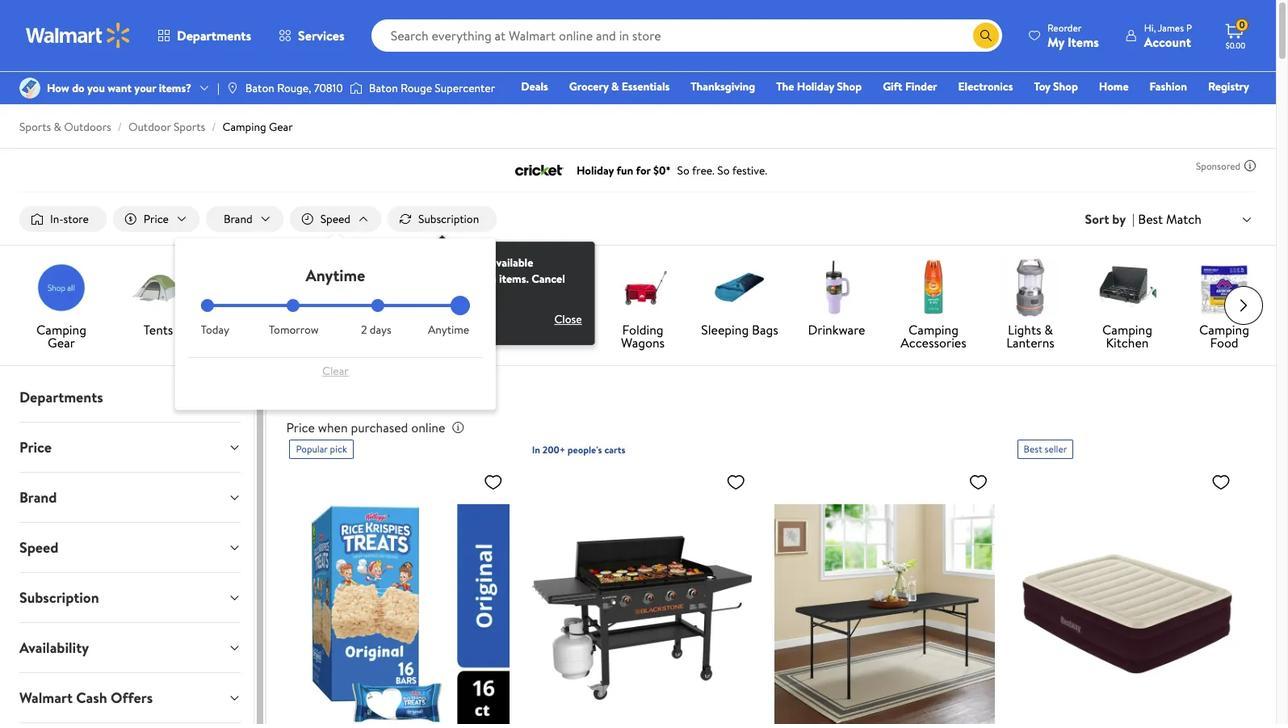 Task type: vqa. For each thing, say whether or not it's contained in the screenshot.
Tires to the top
no



Task type: describe. For each thing, give the bounding box(es) containing it.
today
[[201, 322, 229, 338]]

sponsored
[[1197, 159, 1241, 173]]

home link
[[1092, 78, 1137, 95]]

camping accessories image
[[905, 259, 963, 317]]

folding wagons link
[[601, 259, 685, 352]]

match
[[1167, 210, 1203, 228]]

mainstays 6 foot bi-fold plastic folding table, black image
[[775, 466, 995, 724]]

chairs
[[335, 334, 370, 352]]

0 vertical spatial anytime
[[306, 264, 365, 286]]

kitchen
[[1107, 334, 1150, 352]]

2 days
[[361, 322, 392, 338]]

fashion
[[1150, 78, 1188, 95]]

do
[[72, 80, 85, 96]]

best match button
[[1136, 208, 1257, 230]]

outdoor
[[129, 119, 171, 135]]

blackstone 4-burner 36" griddle cooking station with hard cover image
[[532, 466, 753, 724]]

price tab
[[6, 423, 254, 472]]

outdoors
[[64, 119, 111, 135]]

canopies link
[[504, 259, 588, 339]]

sort by |
[[1086, 210, 1136, 228]]

folding wagons image
[[614, 259, 672, 317]]

camping chairs image
[[323, 259, 381, 317]]

popular pick
[[296, 442, 347, 456]]

tents image
[[129, 259, 187, 317]]

close button
[[542, 306, 595, 332]]

thanksgiving
[[691, 78, 756, 95]]

baton rouge, 70810
[[246, 80, 343, 96]]

hi, james p account
[[1145, 21, 1193, 51]]

deals
[[522, 78, 549, 95]]

price inside price tab
[[19, 437, 52, 457]]

departments inside tab
[[19, 387, 103, 407]]

pick
[[330, 442, 347, 456]]

in-store button
[[19, 206, 107, 232]]

fashion link
[[1143, 78, 1195, 95]]

holiday
[[797, 78, 835, 95]]

next slide for chipmodulewithimages list image
[[1225, 286, 1264, 325]]

wagons
[[621, 334, 665, 352]]

my
[[1048, 33, 1065, 51]]

& for essentials
[[612, 78, 619, 95]]

finder
[[906, 78, 938, 95]]

grocery
[[570, 78, 609, 95]]

price inside "sort and filter section" element
[[144, 211, 169, 227]]

camping chairs link
[[310, 259, 394, 352]]

walmart+ link
[[1195, 100, 1257, 118]]

sleeping bags link
[[698, 259, 782, 339]]

purchased
[[351, 419, 408, 436]]

legal information image
[[452, 421, 465, 434]]

1 shop from the left
[[838, 78, 862, 95]]

rouge
[[401, 80, 432, 96]]

 image for baton rouge, 70810
[[226, 82, 239, 95]]

camping for camping chairs
[[327, 321, 377, 339]]

how do you want your items?
[[47, 80, 192, 96]]

best seller
[[1024, 442, 1068, 456]]

reorder
[[1048, 21, 1082, 34]]

speed inside "sort and filter section" element
[[321, 211, 351, 227]]

camping food
[[1200, 321, 1250, 352]]

subscription
[[436, 271, 497, 287]]

view
[[464, 255, 489, 271]]

brand inside "sort and filter section" element
[[224, 211, 253, 227]]

popular
[[296, 442, 328, 456]]

camping food image
[[1196, 259, 1254, 317]]

price button inside "sort and filter section" element
[[113, 206, 200, 232]]

sort and filter section element
[[0, 193, 1277, 345]]

bags
[[752, 321, 779, 339]]

add to favorites list, bestway maroon 20" queen air mattress with built-in pump image
[[1212, 472, 1232, 492]]

toy
[[1035, 78, 1051, 95]]

200+
[[543, 443, 566, 457]]

ad disclaimer and feedback for skylinedisplayad image
[[1245, 159, 1257, 172]]

2 horizontal spatial price
[[286, 419, 315, 436]]

anytime.
[[436, 287, 478, 303]]

| inside "sort and filter section" element
[[1133, 210, 1136, 228]]

grocery & essentials
[[570, 78, 670, 95]]

70810
[[314, 80, 343, 96]]

online
[[412, 419, 446, 436]]

tents link
[[116, 259, 200, 339]]

best match
[[1139, 210, 1203, 228]]

rice krispies treats original chewy crispy marshmallow squares, wheat-free,  12.4 oz,  16 count image
[[290, 466, 510, 724]]

registry link
[[1202, 78, 1257, 95]]

camping for camping kitchen
[[1103, 321, 1153, 339]]

best for best match
[[1139, 210, 1164, 228]]

days
[[370, 322, 392, 338]]

camping for camping accessories
[[909, 321, 959, 339]]

camping for camping food
[[1200, 321, 1250, 339]]

coolers link
[[407, 259, 491, 339]]

in-store
[[50, 211, 89, 227]]

walmart cash offers tab
[[6, 673, 254, 723]]

Tomorrow radio
[[286, 299, 299, 312]]

anytime inside how fast do you want your order? 'option group'
[[428, 322, 470, 338]]

in
[[532, 443, 541, 457]]

speed inside tab
[[19, 537, 59, 558]]

in-
[[50, 211, 63, 227]]

new!
[[436, 255, 462, 271]]

home
[[1100, 78, 1129, 95]]

baton for baton rouge supercenter
[[369, 80, 398, 96]]

speed tab
[[6, 523, 254, 572]]

items.
[[499, 271, 529, 287]]

departments tab
[[6, 373, 254, 422]]

coolers image
[[420, 259, 478, 317]]

subscription inside dropdown button
[[19, 588, 99, 608]]

gift finder link
[[876, 78, 945, 95]]

sleeping
[[702, 321, 749, 339]]

cancel
[[532, 271, 566, 287]]

grocery & essentials link
[[562, 78, 677, 95]]

folding wagons
[[621, 321, 665, 352]]

camping kitchen link
[[1086, 259, 1170, 352]]

camping food link
[[1183, 259, 1267, 352]]

2 shop from the left
[[1054, 78, 1079, 95]]

1 vertical spatial price button
[[6, 423, 254, 472]]

1 / from the left
[[118, 119, 122, 135]]

account
[[1145, 33, 1192, 51]]

1 vertical spatial brand button
[[6, 473, 254, 522]]

0 vertical spatial camping gear link
[[223, 119, 293, 135]]

offers
[[111, 688, 153, 708]]

by
[[1113, 210, 1127, 228]]



Task type: locate. For each thing, give the bounding box(es) containing it.
brand button up speed tab
[[6, 473, 254, 522]]

1 vertical spatial |
[[1133, 210, 1136, 228]]

departments up items?
[[177, 27, 251, 44]]

add to favorites list, rice krispies treats original chewy crispy marshmallow squares, wheat-free,  12.4 oz,  16 count image
[[484, 472, 503, 492]]

registry
[[1209, 78, 1250, 95]]

& inside lights & lanterns
[[1045, 321, 1054, 339]]

best inside popup button
[[1139, 210, 1164, 228]]

0 horizontal spatial speed button
[[6, 523, 254, 572]]

/ right outdoor sports link
[[212, 119, 216, 135]]

canopies image
[[517, 259, 575, 317]]

shop right holiday
[[838, 78, 862, 95]]

cash
[[76, 688, 107, 708]]

0 horizontal spatial  image
[[226, 82, 239, 95]]

1 sports from the left
[[19, 119, 51, 135]]

camping kitchen image
[[1099, 259, 1157, 317]]

1 horizontal spatial &
[[612, 78, 619, 95]]

camping
[[223, 119, 266, 135], [36, 321, 86, 339], [327, 321, 377, 339], [909, 321, 959, 339], [1103, 321, 1153, 339], [1200, 321, 1250, 339]]

sleeping bags image
[[711, 259, 769, 317]]

 image for baton rouge supercenter
[[350, 80, 363, 96]]

0 vertical spatial departments
[[177, 27, 251, 44]]

anytime up how fast do you want your order? 'option group'
[[306, 264, 365, 286]]

camping inside camping accessories
[[909, 321, 959, 339]]

want
[[108, 80, 132, 96]]

1 vertical spatial price
[[286, 419, 315, 436]]

0 horizontal spatial gear
[[48, 334, 75, 352]]

departments button
[[144, 16, 265, 55], [6, 373, 254, 422]]

1 vertical spatial departments button
[[6, 373, 254, 422]]

0 horizontal spatial shop
[[838, 78, 862, 95]]

availability button
[[6, 623, 254, 672]]

Anytime radio
[[457, 299, 470, 312]]

brand tab
[[6, 473, 254, 522]]

0 vertical spatial speed button
[[290, 206, 381, 232]]

0 horizontal spatial /
[[118, 119, 122, 135]]

p
[[1187, 21, 1193, 34]]

camping kitchen
[[1103, 321, 1153, 352]]

1 vertical spatial brand
[[19, 487, 57, 508]]

0 vertical spatial gear
[[269, 119, 293, 135]]

0 vertical spatial departments button
[[144, 16, 265, 55]]

0 vertical spatial speed
[[321, 211, 351, 227]]

air mattress link
[[213, 259, 297, 339]]

price when purchased online
[[286, 419, 446, 436]]

| right items?
[[217, 80, 220, 96]]

available
[[491, 255, 534, 271]]

one debit link
[[1119, 100, 1188, 118]]

0 horizontal spatial speed
[[19, 537, 59, 558]]

debit
[[1153, 101, 1181, 117]]

brand button up the air mattress image
[[206, 206, 283, 232]]

lights & lanterns image
[[1002, 259, 1060, 317]]

canopies
[[521, 321, 572, 339]]

camping accessories link
[[892, 259, 976, 352]]

0 vertical spatial price button
[[113, 206, 200, 232]]

gift
[[883, 78, 903, 95]]

Walmart Site-Wide search field
[[371, 19, 1003, 52]]

1 horizontal spatial speed
[[321, 211, 351, 227]]

items?
[[159, 80, 192, 96]]

clear
[[322, 363, 349, 379]]

baton rouge supercenter
[[369, 80, 495, 96]]

subscription inside button
[[419, 211, 479, 227]]

0 vertical spatial brand button
[[206, 206, 283, 232]]

sports down how
[[19, 119, 51, 135]]

1 horizontal spatial camping gear link
[[223, 119, 293, 135]]

sports
[[19, 119, 51, 135], [174, 119, 205, 135]]

brand button inside "sort and filter section" element
[[206, 206, 283, 232]]

subscription up availability
[[19, 588, 99, 608]]

1 horizontal spatial |
[[1133, 210, 1136, 228]]

1 baton from the left
[[246, 80, 275, 96]]

 image
[[350, 80, 363, 96], [226, 82, 239, 95]]

 image right 70810
[[350, 80, 363, 96]]

sort
[[1086, 210, 1110, 228]]

shop right the toy
[[1054, 78, 1079, 95]]

brand button
[[206, 206, 283, 232], [6, 473, 254, 522]]

0 vertical spatial &
[[612, 78, 619, 95]]

1 vertical spatial departments
[[19, 387, 103, 407]]

hi,
[[1145, 21, 1157, 34]]

0 $0.00
[[1227, 18, 1246, 51]]

camping gear image
[[32, 259, 91, 317]]

subscription up the new!
[[419, 211, 479, 227]]

& right lights
[[1045, 321, 1054, 339]]

1 horizontal spatial shop
[[1054, 78, 1079, 95]]

2 horizontal spatial &
[[1045, 321, 1054, 339]]

0 horizontal spatial subscription
[[19, 588, 99, 608]]

 image right items?
[[226, 82, 239, 95]]

None range field
[[201, 304, 470, 307]]

camping chairs
[[327, 321, 377, 352]]

clear button
[[201, 358, 470, 384]]

air mattress
[[221, 321, 290, 339]]

0 horizontal spatial best
[[1024, 442, 1043, 456]]

brand inside tab
[[19, 487, 57, 508]]

baton for baton rouge, 70810
[[246, 80, 275, 96]]

0 horizontal spatial baton
[[246, 80, 275, 96]]

1 horizontal spatial anytime
[[428, 322, 470, 338]]

departments button up items?
[[144, 16, 265, 55]]

price button up "tents" image
[[113, 206, 200, 232]]

best for best seller
[[1024, 442, 1043, 456]]

thanksgiving link
[[684, 78, 763, 95]]

electronics
[[959, 78, 1014, 95]]

essentials
[[622, 78, 670, 95]]

availability tab
[[6, 623, 254, 672]]

2 baton from the left
[[369, 80, 398, 96]]

the holiday shop link
[[770, 78, 870, 95]]

anytime
[[306, 264, 365, 286], [428, 322, 470, 338]]

& for outdoors
[[54, 119, 61, 135]]

1 horizontal spatial brand
[[224, 211, 253, 227]]

deals link
[[514, 78, 556, 95]]

tents
[[144, 321, 173, 339]]

0 vertical spatial price
[[144, 211, 169, 227]]

0 horizontal spatial |
[[217, 80, 220, 96]]

price button up brand tab
[[6, 423, 254, 472]]

walmart cash offers
[[19, 688, 153, 708]]

1 horizontal spatial sports
[[174, 119, 205, 135]]

camping for camping gear
[[36, 321, 86, 339]]

1 vertical spatial camping gear link
[[19, 259, 103, 352]]

& right grocery
[[612, 78, 619, 95]]

| right the by
[[1133, 210, 1136, 228]]

camping accessories
[[901, 321, 967, 352]]

drinkware
[[809, 321, 866, 339]]

1 vertical spatial gear
[[48, 334, 75, 352]]

0 vertical spatial best
[[1139, 210, 1164, 228]]

bestway maroon 20" queen air mattress with built-in pump image
[[1018, 466, 1238, 724]]

your
[[134, 80, 156, 96]]

0 horizontal spatial departments
[[19, 387, 103, 407]]

lanterns
[[1007, 334, 1055, 352]]

gear inside camping gear
[[48, 334, 75, 352]]

0
[[1240, 18, 1246, 32]]

the holiday shop
[[777, 78, 862, 95]]

1 vertical spatial anytime
[[428, 322, 470, 338]]

1 horizontal spatial departments
[[177, 27, 251, 44]]

departments button up price tab
[[6, 373, 254, 422]]

2 sports from the left
[[174, 119, 205, 135]]

1 horizontal spatial best
[[1139, 210, 1164, 228]]

services button
[[265, 16, 359, 55]]

departments down camping gear
[[19, 387, 103, 407]]

sports right "outdoor"
[[174, 119, 205, 135]]

1 horizontal spatial baton
[[369, 80, 398, 96]]

availability
[[19, 638, 89, 658]]

$0.00
[[1227, 40, 1246, 51]]

add to favorites list, blackstone 4-burner 36" griddle cooking station with hard cover image
[[727, 472, 746, 492]]

mattress
[[240, 321, 290, 339]]

& for lanterns
[[1045, 321, 1054, 339]]

baton left rouge
[[369, 80, 398, 96]]

toy shop link
[[1027, 78, 1086, 95]]

gear down baton rouge, 70810
[[269, 119, 293, 135]]

items
[[1068, 33, 1100, 51]]

reorder my items
[[1048, 21, 1100, 51]]

new! view available subscription items. cancel anytime. close
[[436, 255, 582, 327]]

& left 'outdoors'
[[54, 119, 61, 135]]

how
[[47, 80, 69, 96]]

sports & outdoors link
[[19, 119, 111, 135]]

1 horizontal spatial /
[[212, 119, 216, 135]]

drinkware link
[[795, 259, 879, 339]]

0 vertical spatial subscription
[[419, 211, 479, 227]]

walmart
[[19, 688, 73, 708]]

0 horizontal spatial price
[[19, 437, 52, 457]]

registry one debit
[[1126, 78, 1250, 117]]

baton left rouge, at the left top
[[246, 80, 275, 96]]

seller
[[1045, 442, 1068, 456]]

2 vertical spatial &
[[1045, 321, 1054, 339]]

gear
[[269, 119, 293, 135], [48, 334, 75, 352]]

supercenter
[[435, 80, 495, 96]]

1 horizontal spatial  image
[[350, 80, 363, 96]]

walmart+
[[1202, 101, 1250, 117]]

/ left "outdoor"
[[118, 119, 122, 135]]

subscription tab
[[6, 573, 254, 622]]

outdoor sports link
[[129, 119, 205, 135]]

tomorrow
[[269, 322, 319, 338]]

air mattress image
[[226, 259, 284, 317]]

1 vertical spatial best
[[1024, 442, 1043, 456]]

coolers
[[427, 321, 471, 339]]

anytime down anytime 'option'
[[428, 322, 470, 338]]

camping gear
[[36, 321, 86, 352]]

2 vertical spatial price
[[19, 437, 52, 457]]

2 / from the left
[[212, 119, 216, 135]]

0 horizontal spatial anytime
[[306, 264, 365, 286]]

rouge,
[[277, 80, 312, 96]]

add to favorites list, mainstays 6 foot bi-fold plastic folding table, black image
[[969, 472, 989, 492]]

0 horizontal spatial &
[[54, 119, 61, 135]]

baton
[[246, 80, 275, 96], [369, 80, 398, 96]]

lights
[[1009, 321, 1042, 339]]

close
[[555, 311, 582, 327]]

1 horizontal spatial price
[[144, 211, 169, 227]]

None radio
[[372, 299, 385, 312]]

0 vertical spatial |
[[217, 80, 220, 96]]

one
[[1126, 101, 1151, 117]]

carts
[[605, 443, 626, 457]]

store
[[63, 211, 89, 227]]

subscription
[[419, 211, 479, 227], [19, 588, 99, 608]]

you
[[87, 80, 105, 96]]

0 horizontal spatial sports
[[19, 119, 51, 135]]

1 vertical spatial speed button
[[6, 523, 254, 572]]

best left seller
[[1024, 442, 1043, 456]]

1 horizontal spatial speed button
[[290, 206, 381, 232]]

0 horizontal spatial brand
[[19, 487, 57, 508]]

walmart image
[[26, 23, 131, 48]]

1 horizontal spatial gear
[[269, 119, 293, 135]]

speed button up 'camping chairs' image
[[290, 206, 381, 232]]

sports & outdoors / outdoor sports / camping gear
[[19, 119, 293, 135]]

gear down camping gear image
[[48, 334, 75, 352]]

1 vertical spatial &
[[54, 119, 61, 135]]

 image
[[19, 78, 40, 99]]

1 vertical spatial speed
[[19, 537, 59, 558]]

Today radio
[[201, 299, 214, 312]]

walmart cash offers button
[[6, 673, 254, 723]]

best right the by
[[1139, 210, 1164, 228]]

1 vertical spatial subscription
[[19, 588, 99, 608]]

Search search field
[[371, 19, 1003, 52]]

electronics link
[[952, 78, 1021, 95]]

lights & lanterns
[[1007, 321, 1055, 352]]

0 horizontal spatial camping gear link
[[19, 259, 103, 352]]

0 vertical spatial brand
[[224, 211, 253, 227]]

toy shop
[[1035, 78, 1079, 95]]

search icon image
[[980, 29, 993, 42]]

1 horizontal spatial subscription
[[419, 211, 479, 227]]

drinkware image
[[808, 259, 866, 317]]

how fast do you want your order? option group
[[201, 299, 470, 338]]

speed button up subscription "tab"
[[6, 523, 254, 572]]



